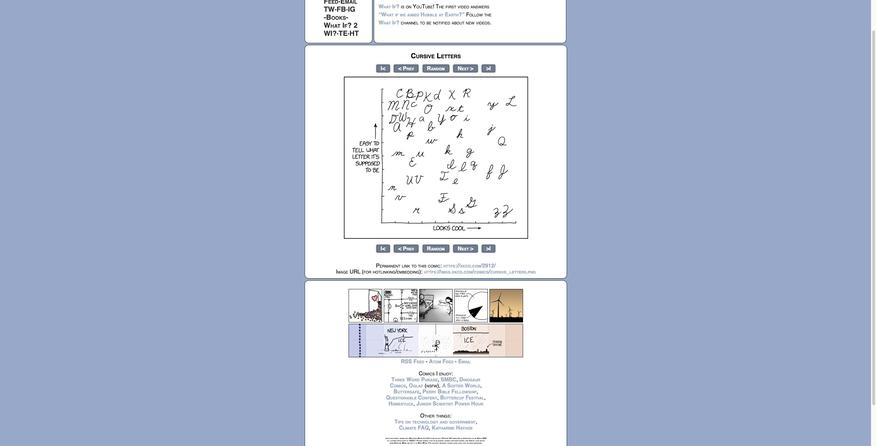 Task type: vqa. For each thing, say whether or not it's contained in the screenshot.
xkcd.com logo
no



Task type: describe. For each thing, give the bounding box(es) containing it.
selected comics image
[[349, 290, 523, 323]]

earth temperature timeline image
[[349, 324, 523, 358]]

cursive letters image
[[344, 77, 528, 239]]



